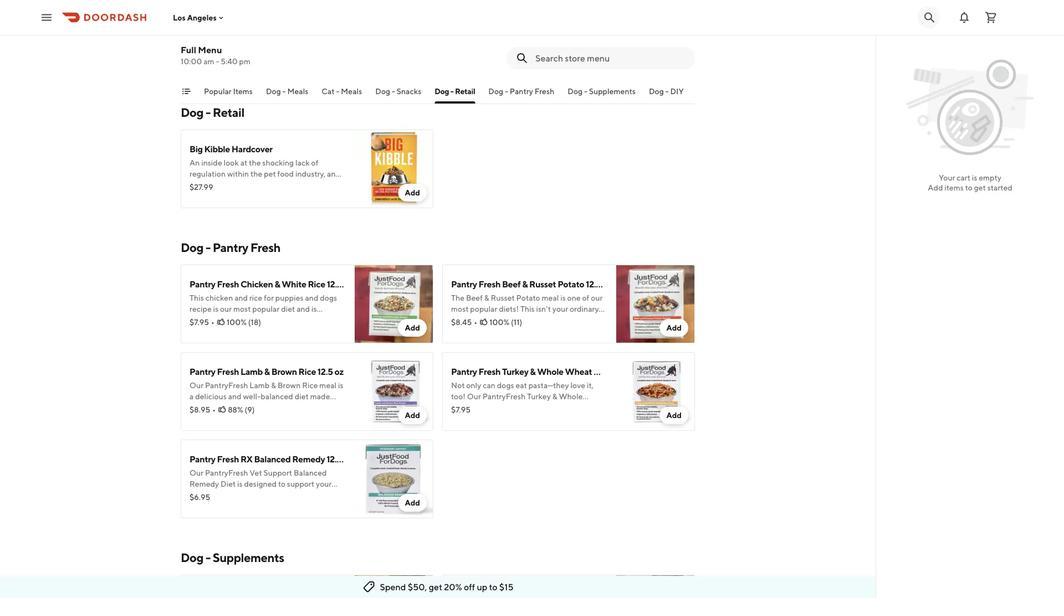 Task type: vqa. For each thing, say whether or not it's contained in the screenshot.
the 9+
no



Task type: locate. For each thing, give the bounding box(es) containing it.
1 horizontal spatial dog - retail
[[435, 87, 475, 96]]

0 horizontal spatial of
[[215, 192, 222, 201]]

0 horizontal spatial meals
[[287, 87, 309, 96]]

1 horizontal spatial of
[[311, 158, 319, 167]]

fresh
[[535, 87, 555, 96], [250, 241, 281, 255], [217, 279, 239, 290], [479, 279, 501, 290], [217, 367, 239, 377], [479, 367, 501, 377], [217, 454, 239, 465]]

12.5 for pantry fresh chicken & white rice 12.5 oz
[[327, 279, 342, 290]]

to for items
[[966, 183, 973, 192]]

balanced
[[254, 454, 291, 465]]

1 horizontal spatial 100%
[[490, 318, 510, 327]]

- inside dog - supplements button
[[584, 87, 588, 96]]

the down the and
[[323, 180, 335, 190]]

get
[[975, 183, 986, 192], [429, 583, 442, 593]]

off
[[464, 583, 475, 593]]

pantry fresh lamb & brown rice 12.5 oz image
[[355, 353, 434, 431]]

rice for brown
[[299, 367, 316, 377]]

100%
[[227, 318, 247, 327], [490, 318, 510, 327]]

& left the white
[[275, 279, 280, 290]]

food
[[278, 169, 294, 179]]

add for pantry fresh lamb & brown rice 12.5 oz
[[405, 411, 420, 420]]

open menu image
[[40, 11, 53, 24]]

notification bell image
[[958, 11, 972, 24]]

to for up
[[489, 583, 498, 593]]

to
[[966, 183, 973, 192], [489, 583, 498, 593]]

$18.95 •
[[190, 47, 219, 57]]

lives
[[263, 192, 278, 201]]

dog inside button
[[489, 87, 504, 96]]

oz right remedy
[[344, 454, 353, 465]]

88%
[[228, 406, 243, 415]]

&
[[275, 279, 280, 290], [522, 279, 528, 290], [264, 367, 270, 377], [530, 367, 536, 377]]

0 vertical spatial dog - supplements
[[568, 87, 636, 96]]

russet
[[530, 279, 556, 290]]

0 horizontal spatial get
[[429, 583, 442, 593]]

12.5 right the white
[[327, 279, 342, 290]]

0 horizontal spatial chicken
[[190, 9, 222, 19]]

0 items, open order cart image
[[985, 11, 998, 24]]

chicken right los
[[190, 9, 222, 19]]

& for brown
[[264, 367, 270, 377]]

pantry fresh rx balanced remedy 12.5 oz
[[190, 454, 353, 465]]

dog - retail right snacks
[[435, 87, 475, 96]]

& right lamb
[[264, 367, 270, 377]]

rx
[[241, 454, 253, 465]]

dramatically
[[248, 180, 292, 190]]

rice
[[308, 279, 325, 290], [299, 367, 316, 377]]

0 vertical spatial $7.95
[[190, 318, 209, 327]]

meals inside button
[[287, 87, 309, 96]]

los angeles
[[173, 13, 217, 22]]

add button
[[398, 184, 427, 202], [398, 319, 427, 337], [660, 319, 689, 337], [398, 407, 427, 425], [660, 407, 689, 425], [398, 495, 427, 512]]

the
[[249, 158, 261, 167], [251, 169, 263, 179], [323, 180, 335, 190]]

supplements
[[589, 87, 636, 96], [213, 551, 284, 566]]

1 horizontal spatial chicken
[[241, 279, 273, 290]]

meals left cat
[[287, 87, 309, 96]]

• for pantry fresh chicken & white rice 12.5 oz
[[211, 318, 215, 327]]

dog - retail down popular
[[181, 105, 244, 120]]

to down cart
[[966, 183, 973, 192]]

meals inside button
[[341, 87, 362, 96]]

the left pet
[[251, 169, 263, 179]]

0 vertical spatial dog - retail
[[435, 87, 475, 96]]

0 vertical spatial to
[[966, 183, 973, 192]]

chicken
[[190, 9, 222, 19], [241, 279, 273, 290]]

to inside your cart is empty add items to get started
[[966, 183, 973, 192]]

calm 90 ct image
[[355, 576, 434, 599]]

pantry for pantry fresh turkey & whole wheat macaroni 12.5 oz
[[451, 367, 477, 377]]

of down "readers"
[[215, 192, 222, 201]]

100% (11)
[[490, 318, 523, 327]]

1 vertical spatial $7.95
[[451, 406, 471, 415]]

pantry fresh chicken & white rice 12.5 oz image
[[355, 265, 434, 344]]

0 vertical spatial supplements
[[589, 87, 636, 96]]

kibble
[[204, 144, 230, 154]]

12.5 right remedy
[[327, 454, 342, 465]]

1 horizontal spatial meals
[[341, 87, 362, 96]]

1 vertical spatial rice
[[299, 367, 316, 377]]

1 horizontal spatial dog - supplements
[[568, 87, 636, 96]]

add for pantry fresh rx balanced remedy 12.5 oz
[[405, 499, 420, 508]]

1 vertical spatial dog - supplements
[[181, 551, 284, 566]]

12.5 right the potato
[[586, 279, 602, 290]]

1 horizontal spatial to
[[966, 183, 973, 192]]

1 horizontal spatial get
[[975, 183, 986, 192]]

2 100% from the left
[[490, 318, 510, 327]]

started
[[988, 183, 1013, 192]]

pet
[[264, 169, 276, 179]]

$8.45 •
[[451, 318, 478, 327]]

pantry for pantry fresh beef & russet potato 12.5 oz
[[451, 279, 477, 290]]

get left 20%
[[429, 583, 442, 593]]

0 vertical spatial retail
[[455, 87, 475, 96]]

1 100% from the left
[[227, 318, 247, 327]]

0 horizontal spatial to
[[489, 583, 498, 593]]

& left the 'whole'
[[530, 367, 536, 377]]

dog - pantry fresh
[[489, 87, 555, 96], [181, 241, 281, 255]]

- inside dog - snacks button
[[392, 87, 395, 96]]

chicken left the white
[[241, 279, 273, 290]]

0 vertical spatial the
[[249, 158, 261, 167]]

0 horizontal spatial supplements
[[213, 551, 284, 566]]

oz left pantry fresh chicken & white rice 12.5 oz "image" in the left of the page
[[344, 279, 353, 290]]

big kibble hardcover image
[[355, 130, 434, 208]]

1 vertical spatial get
[[429, 583, 442, 593]]

through
[[280, 192, 308, 201]]

0 horizontal spatial 100%
[[227, 318, 247, 327]]

brown
[[272, 367, 297, 377]]

meals
[[287, 87, 309, 96], [341, 87, 362, 96]]

1 horizontal spatial dog - pantry fresh
[[489, 87, 555, 96]]

pantry fresh beef & russet potato 12.5 oz image
[[617, 265, 695, 344]]

dog
[[266, 87, 281, 96], [376, 87, 390, 96], [435, 87, 449, 96], [489, 87, 504, 96], [568, 87, 583, 96], [649, 87, 664, 96], [181, 105, 204, 120], [181, 241, 204, 255], [181, 551, 204, 566]]

am
[[204, 57, 214, 66]]

$7.95
[[190, 318, 209, 327], [451, 406, 471, 415]]

$15
[[500, 583, 514, 593]]

100% (18)
[[227, 318, 261, 327]]

diet.
[[310, 192, 325, 201]]

pantry for pantry fresh lamb & brown rice 12.5 oz
[[190, 367, 216, 377]]

oz right macaroni
[[649, 367, 658, 377]]

0 vertical spatial rice
[[308, 279, 325, 290]]

- inside the cat - meals button
[[336, 87, 340, 96]]

oz right the potato
[[603, 279, 612, 290]]

100% left (11) at the bottom of the page
[[490, 318, 510, 327]]

1 vertical spatial chicken
[[241, 279, 273, 290]]

oz right brown
[[335, 367, 344, 377]]

12.5 for pantry fresh beef & russet potato 12.5 oz
[[586, 279, 602, 290]]

1 vertical spatial dog - retail
[[181, 105, 244, 120]]

wheat
[[565, 367, 592, 377]]

& right beef
[[522, 279, 528, 290]]

the right at
[[249, 158, 261, 167]]

1 meals from the left
[[287, 87, 309, 96]]

empty
[[979, 173, 1002, 182]]

pantry
[[510, 87, 533, 96], [213, 241, 248, 255], [190, 279, 216, 290], [451, 279, 477, 290], [190, 367, 216, 377], [451, 367, 477, 377], [190, 454, 216, 465]]

popular items
[[204, 87, 253, 96]]

1 vertical spatial retail
[[213, 105, 244, 120]]

fresh for pantry fresh chicken & white rice 12.5 oz
[[217, 279, 239, 290]]

oz
[[344, 279, 353, 290], [603, 279, 612, 290], [335, 367, 344, 377], [649, 367, 658, 377], [344, 454, 353, 465]]

fresh for pantry fresh turkey & whole wheat macaroni 12.5 oz
[[479, 367, 501, 377]]

1 vertical spatial dog - pantry fresh
[[181, 241, 281, 255]]

cat
[[322, 87, 335, 96]]

0 horizontal spatial dog - retail
[[181, 105, 244, 120]]

•
[[216, 47, 219, 57], [211, 318, 215, 327], [474, 318, 478, 327], [213, 406, 216, 415]]

cat - meals button
[[322, 86, 362, 104]]

show menu categories image
[[182, 87, 191, 96]]

0 horizontal spatial dog - pantry fresh
[[181, 241, 281, 255]]

snacks
[[397, 87, 422, 96]]

their
[[224, 192, 241, 201]]

12.5 right brown
[[318, 367, 333, 377]]

dog - supplements
[[568, 87, 636, 96], [181, 551, 284, 566]]

pantry for pantry fresh rx balanced remedy 12.5 oz
[[190, 454, 216, 465]]

dog - meals button
[[266, 86, 309, 104]]

pantry fresh rx balanced remedy 12.5 oz image
[[355, 440, 434, 519]]

1 horizontal spatial $7.95
[[451, 406, 471, 415]]

readers
[[206, 180, 232, 190]]

0 horizontal spatial dog - supplements
[[181, 551, 284, 566]]

rice right the white
[[308, 279, 325, 290]]

to right up
[[489, 583, 498, 593]]

dog - snacks button
[[376, 86, 422, 104]]

0 vertical spatial get
[[975, 183, 986, 192]]

1 horizontal spatial supplements
[[589, 87, 636, 96]]

& for whole
[[530, 367, 536, 377]]

1 vertical spatial supplements
[[213, 551, 284, 566]]

add for pantry fresh beef & russet potato 12.5 oz
[[667, 324, 682, 333]]

100% left (18) on the bottom left
[[227, 318, 247, 327]]

meals right cat
[[341, 87, 362, 96]]

-
[[216, 57, 219, 66], [283, 87, 286, 96], [336, 87, 340, 96], [392, 87, 395, 96], [451, 87, 454, 96], [505, 87, 509, 96], [584, 87, 588, 96], [666, 87, 669, 96], [206, 105, 211, 120], [206, 241, 211, 255], [206, 551, 211, 566]]

2 meals from the left
[[341, 87, 362, 96]]

rice right brown
[[299, 367, 316, 377]]

popular
[[204, 87, 232, 96]]

big
[[190, 144, 203, 154]]

12.5 for pantry fresh lamb & brown rice 12.5 oz
[[318, 367, 333, 377]]

1 horizontal spatial retail
[[455, 87, 475, 96]]

of up industry,
[[311, 158, 319, 167]]

1 vertical spatial to
[[489, 583, 498, 593]]

rice for white
[[308, 279, 325, 290]]

12.5
[[327, 279, 342, 290], [586, 279, 602, 290], [318, 367, 333, 377], [632, 367, 648, 377], [327, 454, 342, 465]]

dogs'
[[242, 192, 261, 201]]

0 horizontal spatial $7.95
[[190, 318, 209, 327]]

get down is
[[975, 183, 986, 192]]

shocking
[[262, 158, 294, 167]]

and
[[327, 169, 341, 179]]



Task type: describe. For each thing, give the bounding box(es) containing it.
Item Search search field
[[536, 52, 686, 64]]

$7.95 for $7.95
[[451, 406, 471, 415]]

beef
[[502, 279, 521, 290]]

$18.95
[[190, 47, 213, 57]]

oz for pantry fresh chicken & white rice 12.5 oz
[[344, 279, 353, 290]]

fresh for pantry fresh beef & russet potato 12.5 oz
[[479, 279, 501, 290]]

pantry fresh lamb & brown rice 12.5 oz
[[190, 367, 344, 377]]

chicken breast treats
[[190, 9, 275, 19]]

add button for pantry fresh rx balanced remedy 12.5 oz
[[398, 495, 427, 512]]

2 vertical spatial the
[[323, 180, 335, 190]]

whole
[[537, 367, 564, 377]]

an
[[190, 158, 200, 167]]

chicken breast treats image
[[355, 0, 434, 73]]

quality
[[190, 192, 214, 201]]

1 vertical spatial of
[[215, 192, 222, 201]]

macaroni
[[594, 367, 631, 377]]

20%
[[444, 583, 462, 593]]

add button for big kibble hardcover
[[398, 184, 427, 202]]

industry,
[[296, 169, 326, 179]]

$27.99
[[190, 183, 213, 192]]

cart
[[957, 173, 971, 182]]

meals for dog - meals
[[287, 87, 309, 96]]

$8.45
[[451, 318, 472, 327]]

treats
[[251, 9, 275, 19]]

& for russet
[[522, 279, 528, 290]]

white
[[282, 279, 306, 290]]

add button for pantry fresh lamb & brown rice 12.5 oz
[[398, 407, 427, 425]]

fresh inside button
[[535, 87, 555, 96]]

0 horizontal spatial retail
[[213, 105, 244, 120]]

items
[[233, 87, 253, 96]]

potato
[[558, 279, 585, 290]]

(18)
[[248, 318, 261, 327]]

menu
[[198, 45, 222, 55]]

up
[[477, 583, 488, 593]]

& for white
[[275, 279, 280, 290]]

spend
[[380, 583, 406, 593]]

- inside dog - pantry fresh button
[[505, 87, 509, 96]]

breast
[[224, 9, 249, 19]]

pm
[[239, 57, 251, 66]]

oz for pantry fresh beef & russet potato 12.5 oz
[[603, 279, 612, 290]]

turkey
[[502, 367, 529, 377]]

cat - meals
[[322, 87, 362, 96]]

meals for cat - meals
[[341, 87, 362, 96]]

hardcover
[[232, 144, 273, 154]]

pantry fresh beef & russet potato 12.5 oz
[[451, 279, 612, 290]]

los
[[173, 13, 186, 22]]

items
[[945, 183, 964, 192]]

$8.95
[[190, 406, 210, 415]]

1 vertical spatial the
[[251, 169, 263, 179]]

omega plus image
[[617, 576, 695, 599]]

angeles
[[187, 13, 217, 22]]

88% (9)
[[228, 406, 255, 415]]

0 vertical spatial chicken
[[190, 9, 222, 19]]

12.5 right macaroni
[[632, 367, 648, 377]]

- inside full menu 10:00 am - 5:40 pm
[[216, 57, 219, 66]]

fresh for pantry fresh rx balanced remedy 12.5 oz
[[217, 454, 239, 465]]

$50,
[[408, 583, 427, 593]]

full menu 10:00 am - 5:40 pm
[[181, 45, 251, 66]]

- inside dog - meals button
[[283, 87, 286, 96]]

pantry fresh turkey & whole wheat macaroni 12.5 oz image
[[617, 353, 695, 431]]

dog - diy
[[649, 87, 684, 96]]

within
[[227, 169, 249, 179]]

regulation
[[190, 169, 226, 179]]

add button for pantry fresh beef & russet potato 12.5 oz
[[660, 319, 689, 337]]

100% for chicken
[[227, 318, 247, 327]]

0 vertical spatial dog - pantry fresh
[[489, 87, 555, 96]]

lack
[[296, 158, 310, 167]]

your cart is empty add items to get started
[[928, 173, 1013, 192]]

your
[[939, 173, 956, 182]]

dog - diy button
[[649, 86, 684, 104]]

10:00
[[181, 57, 202, 66]]

5:40
[[221, 57, 238, 66]]

is
[[973, 173, 978, 182]]

- inside dog - diy button
[[666, 87, 669, 96]]

inside
[[201, 158, 222, 167]]

• for pantry fresh lamb & brown rice 12.5 oz
[[213, 406, 216, 415]]

add button for pantry fresh chicken & white rice 12.5 oz
[[398, 319, 427, 337]]

pantry fresh turkey & whole wheat macaroni 12.5 oz
[[451, 367, 658, 377]]

lamb
[[241, 367, 263, 377]]

100% for beef
[[490, 318, 510, 327]]

big kibble hardcover an inside look at the shocking lack of regulation within the pet food industry, and how readers can dramatically improve the quality of their dogs' lives through diet.
[[190, 144, 341, 201]]

get inside your cart is empty add items to get started
[[975, 183, 986, 192]]

los angeles button
[[173, 13, 226, 22]]

pantry fresh chicken & white rice 12.5 oz
[[190, 279, 353, 290]]

$7.95 •
[[190, 318, 215, 327]]

dog - meals
[[266, 87, 309, 96]]

add inside your cart is empty add items to get started
[[928, 183, 944, 192]]

(11)
[[511, 318, 523, 327]]

spend $50, get 20% off up to $15
[[380, 583, 514, 593]]

full
[[181, 45, 196, 55]]

add for pantry fresh chicken & white rice 12.5 oz
[[405, 324, 420, 333]]

0 vertical spatial of
[[311, 158, 319, 167]]

fresh for pantry fresh lamb & brown rice 12.5 oz
[[217, 367, 239, 377]]

dog - snacks
[[376, 87, 422, 96]]

$6.95
[[190, 493, 210, 502]]

$7.95 for $7.95 •
[[190, 318, 209, 327]]

remedy
[[292, 454, 325, 465]]

pantry inside button
[[510, 87, 533, 96]]

(9)
[[245, 406, 255, 415]]

$8.95 •
[[190, 406, 216, 415]]

oz for pantry fresh lamb & brown rice 12.5 oz
[[335, 367, 344, 377]]

supplements inside button
[[589, 87, 636, 96]]

pantry for pantry fresh chicken & white rice 12.5 oz
[[190, 279, 216, 290]]

at
[[240, 158, 247, 167]]

how
[[190, 180, 205, 190]]

• for pantry fresh beef & russet potato 12.5 oz
[[474, 318, 478, 327]]

popular items button
[[204, 86, 253, 104]]

add button for pantry fresh turkey & whole wheat macaroni 12.5 oz
[[660, 407, 689, 425]]

improve
[[293, 180, 322, 190]]

can
[[234, 180, 247, 190]]

add for pantry fresh turkey & whole wheat macaroni 12.5 oz
[[667, 411, 682, 420]]

dog - supplements button
[[568, 86, 636, 104]]

dog - pantry fresh button
[[489, 86, 555, 104]]

look
[[224, 158, 239, 167]]



